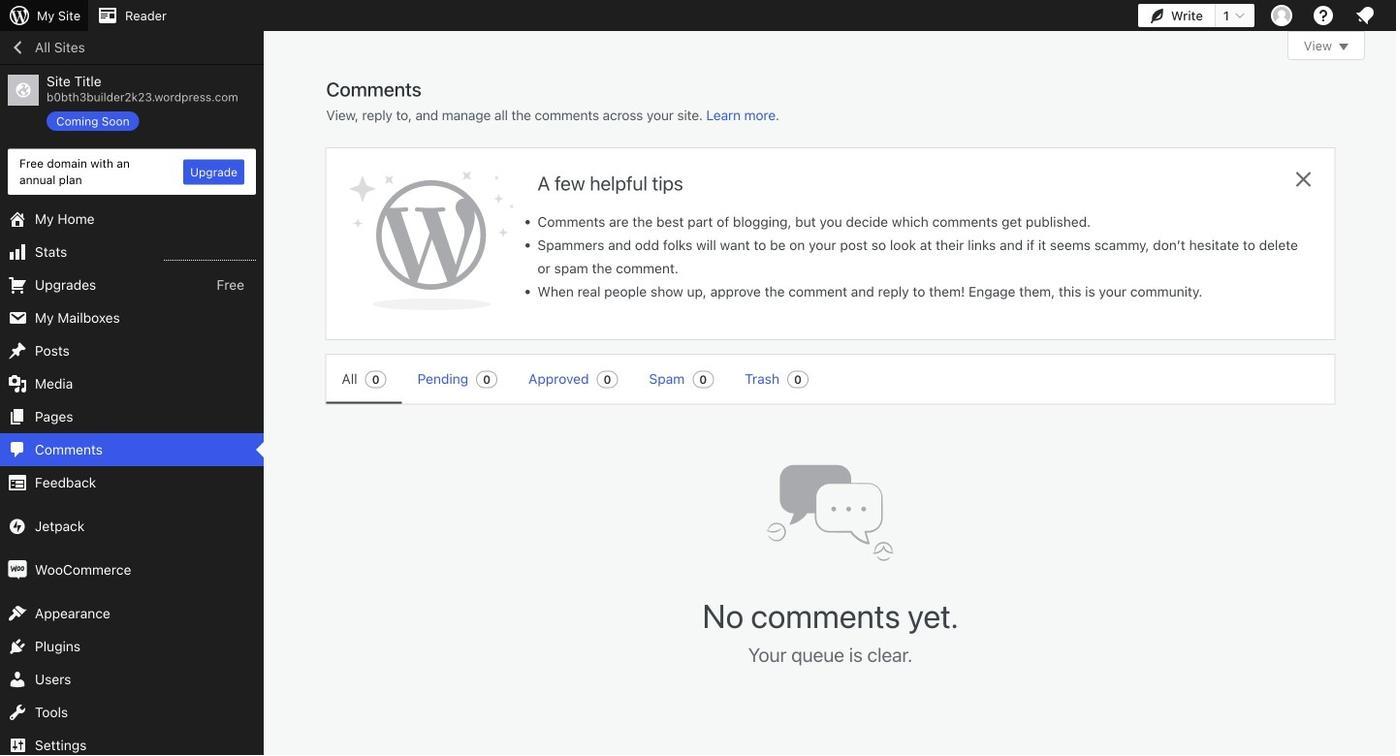 Task type: vqa. For each thing, say whether or not it's contained in the screenshot.
Comments on other sites MAIN CONTENT
no



Task type: describe. For each thing, give the bounding box(es) containing it.
dismiss tips image
[[1292, 168, 1316, 191]]

1 img image from the top
[[8, 517, 27, 536]]

help image
[[1312, 4, 1336, 27]]



Task type: locate. For each thing, give the bounding box(es) containing it.
manage your notifications image
[[1354, 4, 1377, 27]]

2 img image from the top
[[8, 561, 27, 580]]

0 vertical spatial img image
[[8, 517, 27, 536]]

highest hourly views 0 image
[[164, 248, 256, 261]]

main content
[[326, 31, 1366, 709]]

img image
[[8, 517, 27, 536], [8, 561, 27, 580]]

1 vertical spatial img image
[[8, 561, 27, 580]]

menu
[[326, 355, 1304, 404]]

wordpress logo image
[[350, 172, 515, 310]]

closed image
[[1339, 44, 1349, 50]]

my profile image
[[1272, 5, 1293, 26]]



